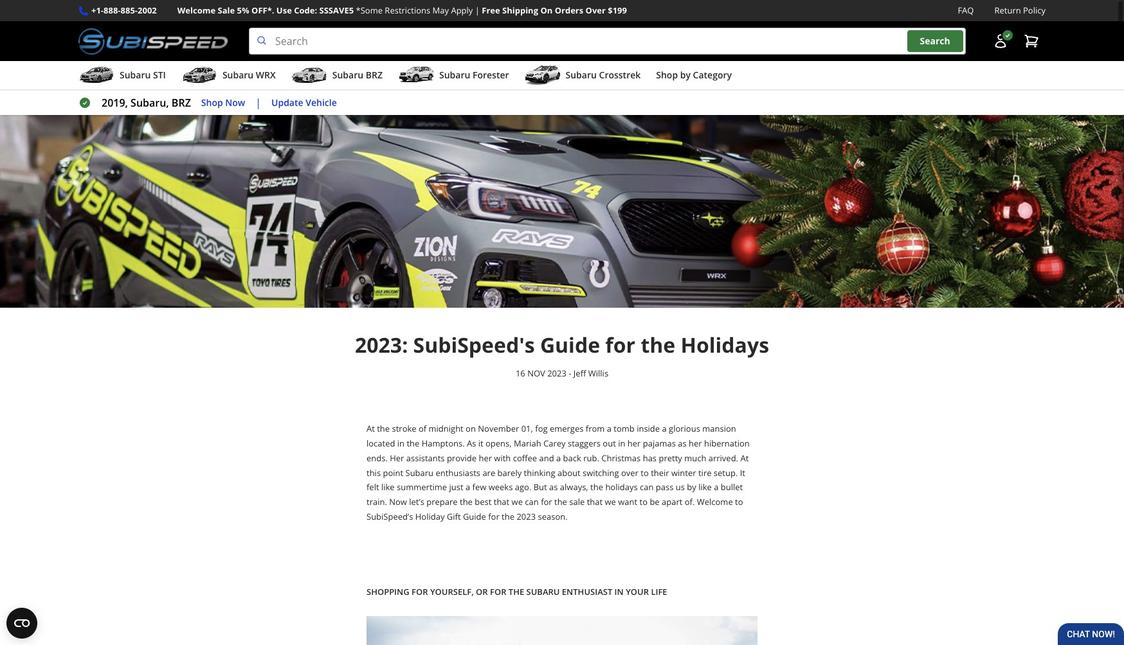 Task type: describe. For each thing, give the bounding box(es) containing it.
shop by category button
[[656, 64, 732, 90]]

the
[[509, 587, 524, 598]]

subaru brz button
[[291, 64, 383, 90]]

subaru,
[[131, 96, 169, 110]]

hamptons.
[[422, 438, 465, 450]]

from
[[586, 424, 605, 435]]

return policy
[[995, 5, 1046, 16]]

by inside dropdown button
[[681, 69, 691, 81]]

apply
[[451, 5, 473, 16]]

train.
[[367, 497, 387, 508]]

thinking
[[524, 467, 556, 479]]

subaru for subaru brz
[[332, 69, 364, 81]]

point
[[383, 467, 403, 479]]

pajamas
[[643, 438, 676, 450]]

subaru sti
[[120, 69, 166, 81]]

orders
[[555, 5, 584, 16]]

over
[[622, 467, 639, 479]]

faq link
[[958, 4, 974, 17]]

it
[[479, 438, 484, 450]]

about
[[558, 467, 581, 479]]

0 horizontal spatial for
[[488, 511, 500, 523]]

0 vertical spatial welcome
[[177, 5, 216, 16]]

guide inside at the stroke of midnight on november 01, fog emerges from a tomb inside a glorious mansion located in the hamptons. as it opens, mariah carey staggers out in her pajamas as her hibernation ends. her assistants provide her with coffee and a back rub. christmas has pretty much arrived. at this point subaru enthusiasts are barely thinking about switching over to their winter tire setup. it felt like summertime just a few weeks ago. but as always, the holidays can pass us by like a bullet train. now let's prepare the best that we can for the sale that we want to be apart of. welcome to subispeed's holiday gift guide for the 2023 season.
[[463, 511, 486, 523]]

are
[[483, 467, 496, 479]]

a left few
[[466, 482, 470, 494]]

now inside at the stroke of midnight on november 01, fog emerges from a tomb inside a glorious mansion located in the hamptons. as it opens, mariah carey staggers out in her pajamas as her hibernation ends. her assistants provide her with coffee and a back rub. christmas has pretty much arrived. at this point subaru enthusiasts are barely thinking about switching over to their winter tire setup. it felt like summertime just a few weeks ago. but as always, the holidays can pass us by like a bullet train. now let's prepare the best that we can for the sale that we want to be apart of. welcome to subispeed's holiday gift guide for the 2023 season.
[[389, 497, 407, 508]]

their
[[651, 467, 670, 479]]

setup.
[[714, 467, 738, 479]]

2023:
[[355, 331, 408, 359]]

holiday
[[415, 511, 445, 523]]

to right over
[[641, 467, 649, 479]]

subispeed logo image
[[78, 28, 228, 55]]

shop now
[[201, 96, 245, 109]]

a subaru sti thumbnail image image
[[78, 66, 115, 85]]

2 in from the left
[[618, 438, 626, 450]]

subaru wrx
[[223, 69, 276, 81]]

subaru crosstrek button
[[525, 64, 641, 90]]

0 horizontal spatial can
[[525, 497, 539, 508]]

subaru inside at the stroke of midnight on november 01, fog emerges from a tomb inside a glorious mansion located in the hamptons. as it opens, mariah carey staggers out in her pajamas as her hibernation ends. her assistants provide her with coffee and a back rub. christmas has pretty much arrived. at this point subaru enthusiasts are barely thinking about switching over to their winter tire setup. it felt like summertime just a few weeks ago. but as always, the holidays can pass us by like a bullet train. now let's prepare the best that we can for the sale that we want to be apart of. welcome to subispeed's holiday gift guide for the 2023 season.
[[406, 467, 434, 479]]

2002
[[138, 5, 157, 16]]

sale
[[570, 497, 585, 508]]

coffee
[[513, 453, 537, 464]]

2019, subaru, brz
[[102, 96, 191, 110]]

a subaru crosstrek thumbnail image image
[[525, 66, 561, 85]]

best
[[475, 497, 492, 508]]

1 horizontal spatial |
[[475, 5, 480, 16]]

assistants
[[406, 453, 445, 464]]

let's
[[409, 497, 425, 508]]

crosstrek
[[599, 69, 641, 81]]

staggers
[[568, 438, 601, 450]]

a subaru brz thumbnail image image
[[291, 66, 327, 85]]

her
[[390, 453, 404, 464]]

wrx
[[256, 69, 276, 81]]

category
[[693, 69, 732, 81]]

glorious
[[669, 424, 701, 435]]

1 vertical spatial for
[[541, 497, 552, 508]]

willis
[[589, 368, 609, 380]]

opens,
[[486, 438, 512, 450]]

ends.
[[367, 453, 388, 464]]

your
[[626, 587, 649, 598]]

888-
[[104, 5, 121, 16]]

shop by category
[[656, 69, 732, 81]]

faq
[[958, 5, 974, 16]]

2023 inside at the stroke of midnight on november 01, fog emerges from a tomb inside a glorious mansion located in the hamptons. as it opens, mariah carey staggers out in her pajamas as her hibernation ends. her assistants provide her with coffee and a back rub. christmas has pretty much arrived. at this point subaru enthusiasts are barely thinking about switching over to their winter tire setup. it felt like summertime just a few weeks ago. but as always, the holidays can pass us by like a bullet train. now let's prepare the best that we can for the sale that we want to be apart of. welcome to subispeed's holiday gift guide for the 2023 season.
[[517, 511, 536, 523]]

want
[[618, 497, 638, 508]]

2 that from the left
[[587, 497, 603, 508]]

sale
[[218, 5, 235, 16]]

subaru brz
[[332, 69, 383, 81]]

subaru forester
[[439, 69, 509, 81]]

brz inside dropdown button
[[366, 69, 383, 81]]

2 like from the left
[[699, 482, 712, 494]]

life
[[651, 587, 668, 598]]

located
[[367, 438, 395, 450]]

at the stroke of midnight on november 01, fog emerges from a tomb inside a glorious mansion located in the hamptons. as it opens, mariah carey staggers out in her pajamas as her hibernation ends. her assistants provide her with coffee and a back rub. christmas has pretty much arrived. at this point subaru enthusiasts are barely thinking about switching over to their winter tire setup. it felt like summertime just a few weeks ago. but as always, the holidays can pass us by like a bullet train. now let's prepare the best that we can for the sale that we want to be apart of. welcome to subispeed's holiday gift guide for the 2023 season.
[[367, 424, 750, 523]]

bullet
[[721, 482, 743, 494]]

carey
[[544, 438, 566, 450]]

2 we from the left
[[605, 497, 616, 508]]

search
[[920, 35, 951, 47]]

subaru for subaru wrx
[[223, 69, 254, 81]]

apart
[[662, 497, 683, 508]]

ago.
[[515, 482, 532, 494]]

1 like from the left
[[381, 482, 395, 494]]

use
[[277, 5, 292, 16]]

restrictions
[[385, 5, 431, 16]]

much
[[685, 453, 707, 464]]

emerges
[[550, 424, 584, 435]]

5%
[[237, 5, 249, 16]]

inside
[[637, 424, 660, 435]]

subispeed's
[[413, 331, 535, 359]]

0 horizontal spatial brz
[[172, 96, 191, 110]]

winter
[[672, 467, 697, 479]]

with
[[494, 453, 511, 464]]

by inside at the stroke of midnight on november 01, fog emerges from a tomb inside a glorious mansion located in the hamptons. as it opens, mariah carey staggers out in her pajamas as her hibernation ends. her assistants provide her with coffee and a back rub. christmas has pretty much arrived. at this point subaru enthusiasts are barely thinking about switching over to their winter tire setup. it felt like summertime just a few weeks ago. but as always, the holidays can pass us by like a bullet train. now let's prepare the best that we can for the sale that we want to be apart of. welcome to subispeed's holiday gift guide for the 2023 season.
[[687, 482, 697, 494]]

nov
[[528, 368, 545, 380]]

+1-888-885-2002
[[91, 5, 157, 16]]

mariah
[[514, 438, 542, 450]]

0 vertical spatial guide
[[540, 331, 600, 359]]

just
[[449, 482, 464, 494]]

subaru for subaru forester
[[439, 69, 471, 81]]

shopping for yourself, or for the subaru enthusiast in your life
[[367, 587, 668, 598]]

2 horizontal spatial her
[[689, 438, 702, 450]]

button image
[[993, 34, 1009, 49]]

a left bullet in the bottom of the page
[[714, 482, 719, 494]]

2023: subispeed's guide for the holidays
[[355, 331, 770, 359]]

open widget image
[[6, 609, 37, 640]]



Task type: locate. For each thing, give the bounding box(es) containing it.
return
[[995, 5, 1021, 16]]

brz
[[366, 69, 383, 81], [172, 96, 191, 110]]

1 that from the left
[[494, 497, 510, 508]]

that right "sale"
[[587, 497, 603, 508]]

yourself,
[[430, 587, 474, 598]]

tire
[[699, 467, 712, 479]]

welcome inside at the stroke of midnight on november 01, fog emerges from a tomb inside a glorious mansion located in the hamptons. as it opens, mariah carey staggers out in her pajamas as her hibernation ends. her assistants provide her with coffee and a back rub. christmas has pretty much arrived. at this point subaru enthusiasts are barely thinking about switching over to their winter tire setup. it felt like summertime just a few weeks ago. but as always, the holidays can pass us by like a bullet train. now let's prepare the best that we can for the sale that we want to be apart of. welcome to subispeed's holiday gift guide for the 2023 season.
[[697, 497, 733, 508]]

16
[[516, 368, 525, 380]]

of
[[419, 424, 427, 435]]

now
[[225, 96, 245, 109], [389, 497, 407, 508]]

a subaru wrx thumbnail image image
[[181, 66, 217, 85]]

1 horizontal spatial for
[[541, 497, 552, 508]]

sssave5
[[319, 5, 354, 16]]

can down but
[[525, 497, 539, 508]]

by
[[681, 69, 691, 81], [687, 482, 697, 494]]

code:
[[294, 5, 317, 16]]

0 vertical spatial brz
[[366, 69, 383, 81]]

on
[[541, 5, 553, 16]]

always,
[[560, 482, 589, 494]]

0 horizontal spatial 2023
[[517, 511, 536, 523]]

1 we from the left
[[512, 497, 523, 508]]

but
[[534, 482, 547, 494]]

as
[[467, 438, 476, 450]]

1 horizontal spatial as
[[678, 438, 687, 450]]

2 for from the left
[[490, 587, 507, 598]]

brz right subaru, at the left
[[172, 96, 191, 110]]

0 vertical spatial can
[[640, 482, 654, 494]]

for
[[412, 587, 428, 598], [490, 587, 507, 598]]

as right but
[[549, 482, 558, 494]]

1 vertical spatial brz
[[172, 96, 191, 110]]

felt
[[367, 482, 379, 494]]

-
[[569, 368, 572, 380]]

1 vertical spatial guide
[[463, 511, 486, 523]]

16 nov 2023 - jeff willis
[[516, 368, 609, 380]]

1 horizontal spatial brz
[[366, 69, 383, 81]]

for up willis
[[606, 331, 636, 359]]

for right shopping
[[412, 587, 428, 598]]

1 vertical spatial by
[[687, 482, 697, 494]]

1 horizontal spatial that
[[587, 497, 603, 508]]

1 horizontal spatial for
[[490, 587, 507, 598]]

to down bullet in the bottom of the page
[[735, 497, 743, 508]]

$199
[[608, 5, 627, 16]]

2019,
[[102, 96, 128, 110]]

shop inside dropdown button
[[656, 69, 678, 81]]

1 vertical spatial welcome
[[697, 497, 733, 508]]

like
[[381, 482, 395, 494], [699, 482, 712, 494]]

now up subispeed's
[[389, 497, 407, 508]]

0 horizontal spatial guide
[[463, 511, 486, 523]]

we
[[512, 497, 523, 508], [605, 497, 616, 508]]

christmas
[[602, 453, 641, 464]]

at up it
[[741, 453, 749, 464]]

0 horizontal spatial in
[[397, 438, 405, 450]]

sti
[[153, 69, 166, 81]]

for up the season.
[[541, 497, 552, 508]]

0 horizontal spatial that
[[494, 497, 510, 508]]

subaru forester button
[[398, 64, 509, 90]]

mansion
[[703, 424, 736, 435]]

0 vertical spatial as
[[678, 438, 687, 450]]

2023 left '-'
[[548, 368, 567, 380]]

welcome down bullet in the bottom of the page
[[697, 497, 733, 508]]

subaru left crosstrek at right
[[566, 69, 597, 81]]

weeks
[[489, 482, 513, 494]]

for down best
[[488, 511, 500, 523]]

hibernation
[[705, 438, 750, 450]]

by left category
[[681, 69, 691, 81]]

pretty
[[659, 453, 682, 464]]

0 horizontal spatial at
[[367, 424, 375, 435]]

1 vertical spatial at
[[741, 453, 749, 464]]

few
[[473, 482, 487, 494]]

subaru left wrx
[[223, 69, 254, 81]]

1 horizontal spatial at
[[741, 453, 749, 464]]

shop
[[656, 69, 678, 81], [201, 96, 223, 109]]

to left be
[[640, 497, 648, 508]]

vehicle
[[306, 96, 337, 109]]

a right the and
[[557, 453, 561, 464]]

1 horizontal spatial now
[[389, 497, 407, 508]]

| down wrx
[[256, 96, 261, 110]]

her down tomb
[[628, 438, 641, 450]]

back
[[563, 453, 582, 464]]

a right from
[[607, 424, 612, 435]]

search input field
[[249, 28, 966, 55]]

a subaru forester thumbnail image image
[[398, 66, 434, 85]]

it
[[740, 467, 746, 479]]

brz left a subaru forester thumbnail image
[[366, 69, 383, 81]]

subaru up summertime at bottom left
[[406, 467, 434, 479]]

fog
[[535, 424, 548, 435]]

in right out
[[618, 438, 626, 450]]

welcome
[[177, 5, 216, 16], [697, 497, 733, 508]]

0 horizontal spatial for
[[412, 587, 428, 598]]

us
[[676, 482, 685, 494]]

search button
[[908, 30, 964, 52]]

we left want
[[605, 497, 616, 508]]

for right or
[[490, 587, 507, 598]]

0 horizontal spatial shop
[[201, 96, 223, 109]]

1 horizontal spatial like
[[699, 482, 712, 494]]

2 horizontal spatial for
[[606, 331, 636, 359]]

out
[[603, 438, 616, 450]]

her up much in the bottom of the page
[[689, 438, 702, 450]]

by right "us"
[[687, 482, 697, 494]]

can
[[640, 482, 654, 494], [525, 497, 539, 508]]

policy
[[1024, 5, 1046, 16]]

1 vertical spatial can
[[525, 497, 539, 508]]

1 vertical spatial as
[[549, 482, 558, 494]]

over
[[586, 5, 606, 16]]

01,
[[522, 424, 533, 435]]

can up be
[[640, 482, 654, 494]]

0 horizontal spatial welcome
[[177, 5, 216, 16]]

her up the are
[[479, 453, 492, 464]]

off*.
[[252, 5, 274, 16]]

shop left category
[[656, 69, 678, 81]]

return policy link
[[995, 4, 1046, 17]]

subaru inside dropdown button
[[223, 69, 254, 81]]

or
[[476, 587, 488, 598]]

subaru left the "sti"
[[120, 69, 151, 81]]

like right felt
[[381, 482, 395, 494]]

subaru for subaru crosstrek
[[566, 69, 597, 81]]

that down weeks
[[494, 497, 510, 508]]

0 vertical spatial 2023
[[548, 368, 567, 380]]

update vehicle
[[272, 96, 337, 109]]

november
[[478, 424, 519, 435]]

as
[[678, 438, 687, 450], [549, 482, 558, 494]]

guide up '-'
[[540, 331, 600, 359]]

like down tire
[[699, 482, 712, 494]]

free
[[482, 5, 500, 16]]

subispeed's
[[367, 511, 413, 523]]

0 horizontal spatial like
[[381, 482, 395, 494]]

2 vertical spatial for
[[488, 511, 500, 523]]

shop for shop by category
[[656, 69, 678, 81]]

subaru for subaru sti
[[120, 69, 151, 81]]

that
[[494, 497, 510, 508], [587, 497, 603, 508]]

on
[[466, 424, 476, 435]]

shipping
[[502, 5, 539, 16]]

1 vertical spatial shop
[[201, 96, 223, 109]]

1 horizontal spatial welcome
[[697, 497, 733, 508]]

shop down a subaru wrx thumbnail image
[[201, 96, 223, 109]]

1 vertical spatial |
[[256, 96, 261, 110]]

0 horizontal spatial now
[[225, 96, 245, 109]]

0 vertical spatial |
[[475, 5, 480, 16]]

welcome left sale
[[177, 5, 216, 16]]

update vehicle button
[[272, 96, 337, 110]]

+1-888-885-2002 link
[[91, 4, 157, 17]]

0 vertical spatial for
[[606, 331, 636, 359]]

now down subaru wrx dropdown button
[[225, 96, 245, 109]]

0 vertical spatial now
[[225, 96, 245, 109]]

a up pajamas
[[662, 424, 667, 435]]

1 horizontal spatial guide
[[540, 331, 600, 359]]

0 horizontal spatial as
[[549, 482, 558, 494]]

| left free
[[475, 5, 480, 16]]

rub.
[[584, 453, 600, 464]]

1 horizontal spatial we
[[605, 497, 616, 508]]

summertime
[[397, 482, 447, 494]]

1 horizontal spatial 2023
[[548, 368, 567, 380]]

as down glorious
[[678, 438, 687, 450]]

at up located
[[367, 424, 375, 435]]

tomb
[[614, 424, 635, 435]]

1 horizontal spatial shop
[[656, 69, 678, 81]]

2023 left the season.
[[517, 511, 536, 523]]

switching
[[583, 467, 619, 479]]

holidays
[[681, 331, 770, 359]]

1 horizontal spatial her
[[628, 438, 641, 450]]

enthusiasts
[[436, 467, 481, 479]]

0 horizontal spatial we
[[512, 497, 523, 508]]

subaru
[[527, 587, 560, 598]]

prepare
[[427, 497, 458, 508]]

1 vertical spatial 2023
[[517, 511, 536, 523]]

1 horizontal spatial can
[[640, 482, 654, 494]]

subaru up "vehicle"
[[332, 69, 364, 81]]

+1-
[[91, 5, 104, 16]]

1 for from the left
[[412, 587, 428, 598]]

guide down best
[[463, 511, 486, 523]]

subaru left forester
[[439, 69, 471, 81]]

1 vertical spatial now
[[389, 497, 407, 508]]

1 horizontal spatial in
[[618, 438, 626, 450]]

we down ago.
[[512, 497, 523, 508]]

fallback image - no image provided image
[[0, 115, 1125, 308]]

1 in from the left
[[397, 438, 405, 450]]

shop for shop now
[[201, 96, 223, 109]]

0 vertical spatial at
[[367, 424, 375, 435]]

0 vertical spatial shop
[[656, 69, 678, 81]]

has
[[643, 453, 657, 464]]

in down stroke
[[397, 438, 405, 450]]

gift
[[447, 511, 461, 523]]

subaru wrx button
[[181, 64, 276, 90]]

0 horizontal spatial her
[[479, 453, 492, 464]]

0 horizontal spatial |
[[256, 96, 261, 110]]

stroke
[[392, 424, 417, 435]]

0 vertical spatial by
[[681, 69, 691, 81]]



Task type: vqa. For each thing, say whether or not it's contained in the screenshot.
steps.
no



